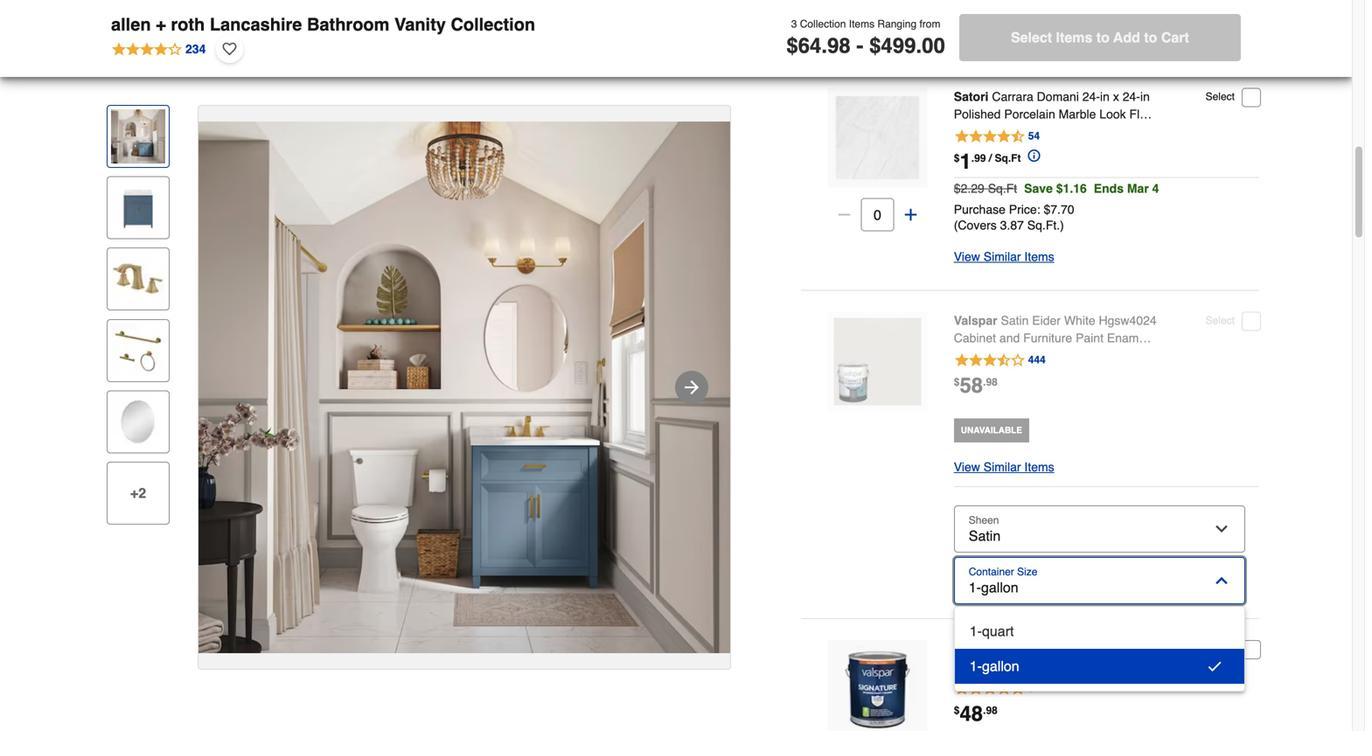Task type: describe. For each thing, give the bounding box(es) containing it.
1-quart
[[970, 623, 1014, 639]]

furniture
[[1024, 331, 1073, 345]]

. for 48
[[983, 705, 986, 717]]

4.5 stars image for carrara
[[954, 128, 1041, 146]]

ultra
[[1065, 642, 1091, 656]]

2 24- from the left
[[1123, 90, 1141, 104]]

444
[[1028, 354, 1046, 366]]

piece)
[[1093, 125, 1127, 139]]

info image
[[1021, 143, 1040, 162]]

items inside 3 collection items ranging from $ 64.98 - $ 499.00
[[849, 18, 875, 30]]

8771
[[1028, 682, 1052, 695]]

1 24- from the left
[[1083, 90, 1100, 104]]

(3.87-
[[1027, 125, 1059, 139]]

allen + roth bathroom sets  - thumbnail2 image
[[111, 181, 165, 235]]

allen + roth bathroom sets  - thumbnail4 image
[[111, 323, 165, 378]]

cabinet
[[954, 331, 996, 345]]

sq.ft inside $ 1 . 99 / sq.ft
[[995, 152, 1021, 164]]

plus image
[[902, 206, 920, 223]]

1 to from the left
[[1097, 29, 1110, 45]]

0 selected items
[[1168, 28, 1260, 42]]

$ for 1
[[954, 152, 960, 164]]

satori
[[954, 90, 989, 104]]

allen + roth bathroom sets  - thumbnail3 image
[[111, 252, 165, 306]]

sq.ft inside $2.29 sq.ft save $1.16 ends mar 4 purchase price: $7.70 (covers 3.87 sq.ft. )
[[988, 182, 1017, 195]]

(covers
[[954, 218, 997, 232]]

1- for quart
[[970, 623, 982, 639]]

1-gallon button
[[955, 649, 1245, 684]]

valspar for 58
[[954, 314, 998, 328]]

select for satin eider white hgsw4024 cabinet and furniture paint enamel (1-gallon)
[[1206, 314, 1235, 327]]

look
[[1100, 107, 1126, 121]]

1-gallon
[[970, 658, 1020, 674]]

x
[[1113, 90, 1119, 104]]

quickview image
[[869, 681, 886, 699]]

$ 48 . 98
[[954, 702, 998, 726]]

quart
[[982, 623, 1014, 639]]

(1- inside 'semi-gloss ultra white tintable latex interior paint + primer (1-gallon)'
[[954, 677, 969, 691]]

primer
[[1117, 660, 1153, 674]]

hgsw4024
[[1099, 314, 1157, 328]]

0 vertical spatial +
[[156, 14, 166, 35]]

gallon) inside satin eider white hgsw4024 cabinet and furniture paint enamel (1-gallon)
[[969, 349, 1009, 363]]

quickview image for carrara domani 24-in x 24-in polished porcelain marble look floor and wall tile (3.87-sq. ft/ piece)
[[869, 129, 886, 147]]

gallon
[[982, 658, 1020, 674]]

3.87
[[1000, 218, 1024, 232]]

polished
[[954, 107, 1001, 121]]

-
[[857, 33, 864, 58]]

ranging
[[878, 18, 917, 30]]

$1.16
[[1056, 182, 1087, 195]]

and inside carrara domani 24-in x 24-in polished porcelain marble look floor and wall tile (3.87-sq. ft/ piece)
[[954, 125, 975, 139]]

floor
[[1130, 107, 1158, 121]]

98 for 58
[[986, 376, 998, 388]]

2 in from the left
[[1141, 90, 1150, 104]]

$ for 58
[[954, 376, 960, 388]]

2 view similar items from the top
[[954, 460, 1055, 474]]

$ 58 . 98
[[954, 374, 998, 398]]

2 view similar items button from the top
[[954, 457, 1055, 478]]

allen + roth bathroom sets  - thumbnail5 image
[[111, 395, 165, 449]]

tintable
[[954, 660, 997, 674]]

add inside select items to add to cart button
[[1114, 29, 1141, 45]]

carrara
[[992, 90, 1034, 104]]

$ right -
[[870, 33, 881, 58]]

porcelain
[[1004, 107, 1056, 121]]

2 similar from the top
[[984, 460, 1021, 474]]

enamel
[[1107, 331, 1149, 345]]

selected
[[1179, 28, 1226, 42]]

+2 button
[[107, 462, 170, 525]]

items inside button
[[1056, 29, 1093, 45]]

98 for 48
[[986, 705, 998, 717]]

tile
[[1005, 125, 1024, 139]]

1 view similar items from the top
[[954, 250, 1055, 264]]

wall
[[978, 125, 1001, 139]]

white inside 'semi-gloss ultra white tintable latex interior paint + primer (1-gallon)'
[[1094, 642, 1126, 656]]

checkmark image
[[1206, 658, 1224, 675]]

essentials
[[870, 31, 939, 47]]

$7.70
[[1044, 202, 1075, 216]]

arrow right image
[[682, 377, 703, 398]]

price:
[[1009, 202, 1041, 216]]

view for 2nd view similar items button from the bottom
[[954, 250, 980, 264]]

. for 1
[[972, 152, 975, 164]]

mar
[[1127, 182, 1149, 195]]



Task type: vqa. For each thing, say whether or not it's contained in the screenshot.
Jose
no



Task type: locate. For each thing, give the bounding box(es) containing it.
4.5 stars image containing 8771
[[954, 681, 1053, 698]]

select items to add to cart button
[[959, 14, 1241, 61]]

98 right 48 at the right bottom of the page
[[986, 705, 998, 717]]

1- inside button
[[970, 658, 982, 674]]

0 vertical spatial similar
[[984, 250, 1021, 264]]

items
[[849, 18, 875, 30], [1230, 28, 1260, 42], [1056, 29, 1093, 45], [1025, 250, 1055, 264], [1025, 460, 1055, 474]]

semi-gloss ultra white tintable latex interior paint + primer (1-gallon)
[[954, 642, 1153, 691]]

select
[[1011, 29, 1052, 45], [1206, 91, 1235, 103], [1206, 314, 1235, 327], [1206, 643, 1235, 655]]

sq.ft.
[[1028, 218, 1060, 232]]

2 quickview image from the top
[[869, 353, 886, 370]]

interior
[[1034, 660, 1072, 674]]

vanity
[[394, 14, 446, 35]]

valspar up tintable
[[954, 642, 998, 656]]

0 vertical spatial sq.ft
[[995, 152, 1021, 164]]

paint inside satin eider white hgsw4024 cabinet and furniture paint enamel (1-gallon)
[[1076, 331, 1104, 345]]

0 vertical spatial 1-
[[970, 623, 982, 639]]

1 horizontal spatial collection
[[800, 18, 846, 30]]

2 98 from the top
[[986, 705, 998, 717]]

$ down 3
[[787, 33, 798, 58]]

1 vertical spatial white
[[1094, 642, 1126, 656]]

2 (1- from the top
[[954, 677, 969, 691]]

1 quickview image from the top
[[869, 129, 886, 147]]

paint down ultra
[[1076, 660, 1103, 674]]

and down satin
[[1000, 331, 1020, 345]]

0 horizontal spatial 24-
[[1083, 90, 1100, 104]]

4.5 stars image
[[954, 128, 1041, 146], [954, 681, 1053, 698]]

to
[[1097, 29, 1110, 45], [1144, 29, 1158, 45]]

$2.29
[[954, 182, 985, 195]]

$ 1 . 99 / sq.ft
[[954, 150, 1021, 174]]

1 98 from the top
[[986, 376, 998, 388]]

0 vertical spatial view similar items
[[954, 250, 1055, 264]]

view
[[954, 250, 980, 264], [954, 460, 980, 474]]

0 horizontal spatial and
[[954, 125, 975, 139]]

)
[[1060, 218, 1064, 232]]

24- right x
[[1123, 90, 1141, 104]]

select items to add to cart
[[1011, 29, 1189, 45]]

3 collection items ranging from $ 64.98 - $ 499.00
[[787, 18, 945, 58]]

0 vertical spatial gallon)
[[969, 349, 1009, 363]]

3
[[791, 18, 797, 30]]

lancashire
[[210, 14, 302, 35]]

2 4.5 stars image from the top
[[954, 681, 1053, 698]]

gallon) down the cabinet
[[969, 349, 1009, 363]]

0
[[1168, 28, 1175, 42]]

view similar items button down unavailable
[[954, 457, 1055, 478]]

/
[[989, 152, 992, 164]]

. inside $ 1 . 99 / sq.ft
[[972, 152, 975, 164]]

+ inside 'semi-gloss ultra white tintable latex interior paint + primer (1-gallon)'
[[1107, 660, 1114, 674]]

$ down the cabinet
[[954, 376, 960, 388]]

cart
[[1161, 29, 1189, 45]]

1 similar from the top
[[984, 250, 1021, 264]]

1 4.5 stars image from the top
[[954, 128, 1041, 146]]

1- for gallon
[[970, 658, 982, 674]]

98 inside $ 48 . 98
[[986, 705, 998, 717]]

white
[[1064, 314, 1096, 328], [1094, 642, 1126, 656]]

1 vertical spatial 98
[[986, 705, 998, 717]]

latex
[[1001, 660, 1031, 674]]

Stepper number input field with increment and decrement buttons number field
[[861, 198, 894, 231]]

0 vertical spatial (1-
[[954, 349, 969, 363]]

valspar up the cabinet
[[954, 314, 998, 328]]

allen + roth bathroom sets image
[[199, 122, 731, 653]]

valspar for 48
[[954, 642, 998, 656]]

add left the
[[814, 31, 841, 47]]

allen
[[111, 14, 151, 35]]

similar down unavailable
[[984, 460, 1021, 474]]

1
[[960, 150, 972, 174]]

and down polished
[[954, 125, 975, 139]]

add the essentials
[[814, 31, 939, 47]]

0 vertical spatial .
[[972, 152, 975, 164]]

499.00
[[881, 33, 945, 58]]

1 vertical spatial similar
[[984, 460, 1021, 474]]

satin eider white hgsw4024 cabinet and furniture paint enamel (1-gallon)
[[954, 314, 1157, 363]]

1 vertical spatial valspar
[[954, 642, 998, 656]]

4.5 stars image up /
[[954, 128, 1041, 146]]

1 vertical spatial (1-
[[954, 677, 969, 691]]

4.5 stars image down the gallon
[[954, 681, 1053, 698]]

58
[[960, 374, 983, 398]]

1 in from the left
[[1100, 90, 1110, 104]]

0 vertical spatial 4.5 stars image
[[954, 128, 1041, 146]]

0 vertical spatial valspar
[[954, 314, 998, 328]]

quickview image
[[869, 129, 886, 147], [869, 353, 886, 370]]

similar down 3.87
[[984, 250, 1021, 264]]

1- down 1-quart
[[970, 658, 982, 674]]

view similar items down unavailable
[[954, 460, 1055, 474]]

. left /
[[972, 152, 975, 164]]

1 vertical spatial view similar items
[[954, 460, 1055, 474]]

satin
[[1001, 314, 1029, 328]]

(1- down the cabinet
[[954, 349, 969, 363]]

24- up the marble on the top
[[1083, 90, 1100, 104]]

add left '0' on the top right
[[1114, 29, 1141, 45]]

$ for 48
[[954, 705, 960, 717]]

paint for 48
[[1076, 660, 1103, 674]]

$
[[787, 33, 798, 58], [870, 33, 881, 58], [954, 152, 960, 164], [954, 376, 960, 388], [954, 705, 960, 717]]

in left x
[[1100, 90, 1110, 104]]

1 horizontal spatial in
[[1141, 90, 1150, 104]]

64.98
[[798, 33, 851, 58]]

sq.ft right /
[[995, 152, 1021, 164]]

valspar
[[954, 314, 998, 328], [954, 642, 998, 656]]

99
[[975, 152, 986, 164]]

carrara domani 24-in x 24-in polished porcelain marble look floor and wall tile (3.87-sq. ft/ piece)
[[954, 90, 1158, 139]]

1- up tintable
[[970, 623, 982, 639]]

gallon) inside 'semi-gloss ultra white tintable latex interior paint + primer (1-gallon)'
[[969, 677, 1009, 691]]

collection inside 3 collection items ranging from $ 64.98 - $ 499.00
[[800, 18, 846, 30]]

view down unavailable
[[954, 460, 980, 474]]

+ up 4.1 stars image
[[156, 14, 166, 35]]

quickview image for satin eider white hgsw4024 cabinet and furniture paint enamel (1-gallon)
[[869, 353, 886, 370]]

1 view similar items button from the top
[[954, 246, 1055, 267]]

$ inside $ 58 . 98
[[954, 376, 960, 388]]

1- inside button
[[970, 623, 982, 639]]

0 vertical spatial and
[[954, 125, 975, 139]]

+
[[156, 14, 166, 35], [1107, 660, 1114, 674]]

1 gallon) from the top
[[969, 349, 1009, 363]]

sq.ft up price:
[[988, 182, 1017, 195]]

0 vertical spatial view
[[954, 250, 980, 264]]

1 horizontal spatial to
[[1144, 29, 1158, 45]]

1 vertical spatial 1-
[[970, 658, 982, 674]]

24-
[[1083, 90, 1100, 104], [1123, 90, 1141, 104]]

semi-
[[1001, 642, 1033, 656]]

allen + roth lancashire bathroom vanity collection
[[111, 14, 535, 35]]

48
[[960, 702, 983, 726]]

1 vertical spatial sq.ft
[[988, 182, 1017, 195]]

4.1 stars image
[[111, 39, 207, 58]]

(1- inside satin eider white hgsw4024 cabinet and furniture paint enamel (1-gallon)
[[954, 349, 969, 363]]

2 1- from the top
[[970, 658, 982, 674]]

1 1- from the top
[[970, 623, 982, 639]]

2 vertical spatial .
[[983, 705, 986, 717]]

unavailable
[[961, 426, 1023, 436]]

minus image
[[836, 206, 853, 223]]

54
[[1028, 130, 1040, 142]]

0 vertical spatial 98
[[986, 376, 998, 388]]

$ down tintable
[[954, 705, 960, 717]]

paint
[[1076, 331, 1104, 345], [1076, 660, 1103, 674]]

(1-
[[954, 349, 969, 363], [954, 677, 969, 691]]

0 horizontal spatial add
[[814, 31, 841, 47]]

4
[[1153, 182, 1159, 195]]

collection right the vanity
[[451, 14, 535, 35]]

white up primer
[[1094, 642, 1126, 656]]

domani
[[1037, 90, 1079, 104]]

and inside satin eider white hgsw4024 cabinet and furniture paint enamel (1-gallon)
[[1000, 331, 1020, 345]]

234 button
[[111, 35, 207, 63]]

select for semi-gloss ultra white tintable latex interior paint + primer (1-gallon)
[[1206, 643, 1235, 655]]

1 horizontal spatial 24-
[[1123, 90, 1141, 104]]

sq.
[[1059, 125, 1076, 139]]

the
[[845, 31, 866, 47]]

$ inside $ 48 . 98
[[954, 705, 960, 717]]

from
[[920, 18, 941, 30]]

2 view from the top
[[954, 460, 980, 474]]

1 vertical spatial quickview image
[[869, 353, 886, 370]]

. inside $ 58 . 98
[[983, 376, 986, 388]]

view similar items button down 3.87
[[954, 246, 1055, 267]]

0 vertical spatial paint
[[1076, 331, 1104, 345]]

. for 58
[[983, 376, 986, 388]]

1 vertical spatial paint
[[1076, 660, 1103, 674]]

+ left primer
[[1107, 660, 1114, 674]]

select inside button
[[1011, 29, 1052, 45]]

view for first view similar items button from the bottom
[[954, 460, 980, 474]]

(1- down tintable
[[954, 677, 969, 691]]

1 view from the top
[[954, 250, 980, 264]]

$2.29 sq.ft save $1.16 ends mar 4 purchase price: $7.70 (covers 3.87 sq.ft. )
[[954, 182, 1159, 232]]

view similar items
[[954, 250, 1055, 264], [954, 460, 1055, 474]]

paint left enamel
[[1076, 331, 1104, 345]]

1 vertical spatial gallon)
[[969, 677, 1009, 691]]

1 vertical spatial .
[[983, 376, 986, 388]]

bathroom
[[307, 14, 390, 35]]

4.5 stars image for semi-
[[954, 681, 1053, 698]]

0 vertical spatial quickview image
[[869, 129, 886, 147]]

1 horizontal spatial add
[[1114, 29, 1141, 45]]

. down tintable
[[983, 705, 986, 717]]

2 valspar from the top
[[954, 642, 998, 656]]

234
[[185, 42, 206, 56]]

1-quart button
[[955, 614, 1245, 649]]

0 horizontal spatial in
[[1100, 90, 1110, 104]]

and
[[954, 125, 975, 139], [1000, 331, 1020, 345]]

. inside $ 48 . 98
[[983, 705, 986, 717]]

roth
[[171, 14, 205, 35]]

3.5 stars image
[[954, 352, 1047, 370]]

0 horizontal spatial to
[[1097, 29, 1110, 45]]

98
[[986, 376, 998, 388], [986, 705, 998, 717]]

save
[[1024, 182, 1053, 195]]

+2
[[130, 485, 146, 501]]

1 horizontal spatial +
[[1107, 660, 1114, 674]]

collection up 64.98 on the right top
[[800, 18, 846, 30]]

gloss
[[1033, 642, 1062, 656]]

paint inside 'semi-gloss ultra white tintable latex interior paint + primer (1-gallon)'
[[1076, 660, 1103, 674]]

view down (covers
[[954, 250, 980, 264]]

marble
[[1059, 107, 1096, 121]]

1 horizontal spatial and
[[1000, 331, 1020, 345]]

ft/
[[1079, 125, 1089, 139]]

paint for 58
[[1076, 331, 1104, 345]]

heart outline image
[[222, 39, 236, 59]]

view similar items down 3.87
[[954, 250, 1055, 264]]

0 horizontal spatial collection
[[451, 14, 535, 35]]

98 inside $ 58 . 98
[[986, 376, 998, 388]]

purchase
[[954, 202, 1006, 216]]

$ left 99
[[954, 152, 960, 164]]

1 vertical spatial view similar items button
[[954, 457, 1055, 478]]

. down 3.5 stars "image"
[[983, 376, 986, 388]]

1 vertical spatial and
[[1000, 331, 1020, 345]]

collection
[[451, 14, 535, 35], [800, 18, 846, 30]]

$ inside $ 1 . 99 / sq.ft
[[954, 152, 960, 164]]

eider
[[1032, 314, 1061, 328]]

98 right 58
[[986, 376, 998, 388]]

add
[[1114, 29, 1141, 45], [814, 31, 841, 47]]

similar
[[984, 250, 1021, 264], [984, 460, 1021, 474]]

1 vertical spatial view
[[954, 460, 980, 474]]

0 vertical spatial white
[[1064, 314, 1096, 328]]

2 to from the left
[[1144, 29, 1158, 45]]

ends
[[1094, 182, 1124, 195]]

view similar items button
[[954, 246, 1055, 267], [954, 457, 1055, 478]]

allen + roth bathroom sets  - thumbnail image
[[111, 109, 165, 164]]

1 (1- from the top
[[954, 349, 969, 363]]

in up floor
[[1141, 90, 1150, 104]]

in
[[1100, 90, 1110, 104], [1141, 90, 1150, 104]]

0 horizontal spatial +
[[156, 14, 166, 35]]

0 vertical spatial view similar items button
[[954, 246, 1055, 267]]

1 valspar from the top
[[954, 314, 998, 328]]

white right eider
[[1064, 314, 1096, 328]]

gallon) down 1-gallon
[[969, 677, 1009, 691]]

white inside satin eider white hgsw4024 cabinet and furniture paint enamel (1-gallon)
[[1064, 314, 1096, 328]]

4.5 stars image containing 54
[[954, 128, 1041, 146]]

2 gallon) from the top
[[969, 677, 1009, 691]]

1 vertical spatial 4.5 stars image
[[954, 681, 1053, 698]]

select for carrara domani 24-in x 24-in polished porcelain marble look floor and wall tile (3.87-sq. ft/ piece)
[[1206, 91, 1235, 103]]

1 vertical spatial +
[[1107, 660, 1114, 674]]



